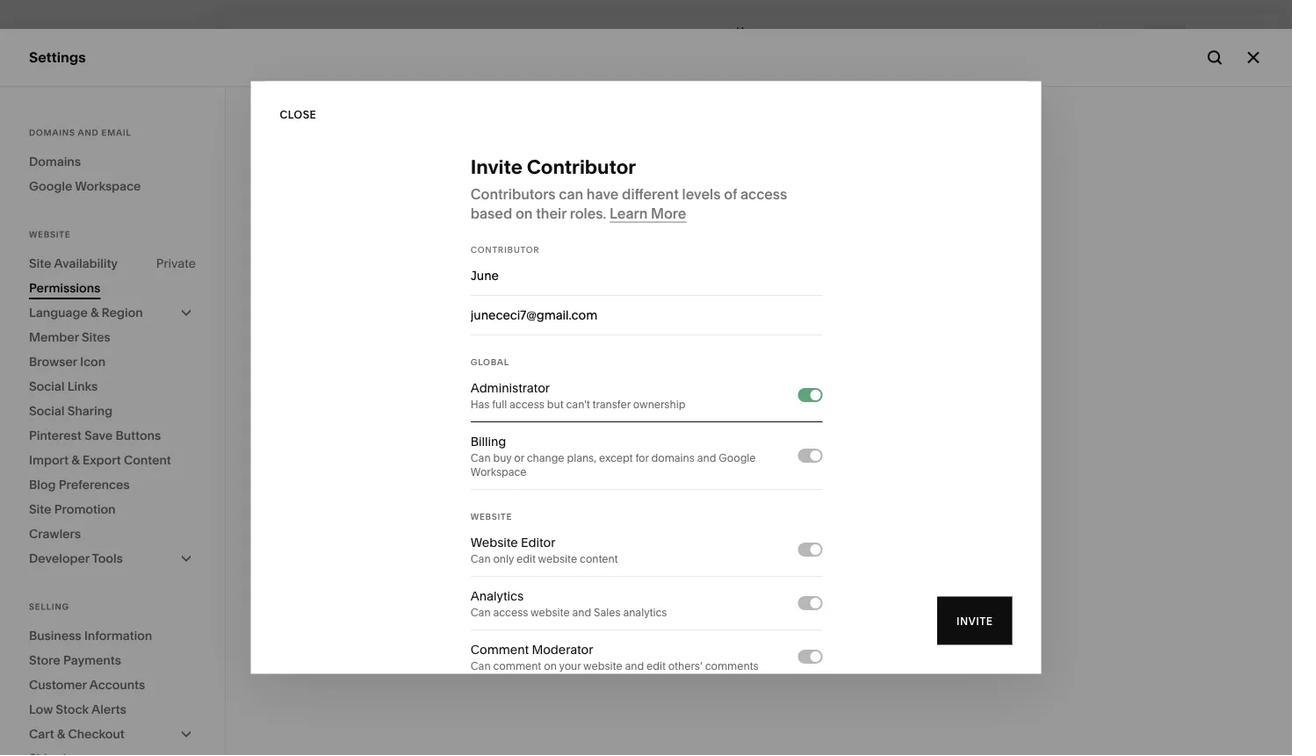 Task type: locate. For each thing, give the bounding box(es) containing it.
blog
[[29, 478, 56, 493]]

1 vertical spatial google
[[719, 452, 756, 464]]

1 vertical spatial of
[[741, 724, 752, 739]]

0 horizontal spatial more
[[563, 192, 598, 209]]

more down others
[[563, 192, 598, 209]]

the
[[665, 724, 684, 739]]

acuity
[[29, 265, 71, 282]]

to left get
[[628, 724, 640, 739]]

0 horizontal spatial their
[[536, 204, 566, 221]]

1 settings from the top
[[29, 49, 86, 66]]

settings link
[[29, 559, 195, 579]]

0 vertical spatial workspace
[[75, 179, 141, 194]]

permissions
[[29, 281, 100, 296]]

invite contributor down roles.
[[531, 252, 652, 265]]

blog preferences link
[[29, 473, 196, 497]]

ownership
[[633, 398, 685, 411]]

invite contributor button
[[522, 239, 661, 278]]

google down domains and email
[[29, 179, 72, 194]]

0 vertical spatial on
[[515, 204, 533, 221]]

1 domains from the top
[[29, 127, 75, 138]]

business information
[[29, 629, 152, 644]]

plans,
[[567, 452, 596, 464]]

information
[[84, 629, 152, 644]]

site.
[[783, 724, 807, 739]]

0 vertical spatial social
[[29, 379, 65, 394]]

stock
[[56, 703, 89, 718]]

learn more link down different
[[610, 204, 686, 222]]

close
[[280, 109, 317, 121]]

1 vertical spatial settings
[[29, 559, 84, 577]]

1 vertical spatial selling
[[29, 602, 69, 613]]

website link
[[29, 108, 195, 129]]

1 vertical spatial edit
[[646, 660, 666, 673]]

settings up domains and email
[[29, 49, 86, 66]]

access up comment
[[493, 606, 528, 619]]

selling down domains and email
[[29, 140, 74, 157]]

workspace
[[75, 179, 141, 194], [470, 466, 526, 479]]

can inside comment moderator can comment on your website and edit others' comments
[[470, 660, 490, 673]]

get
[[643, 724, 662, 739]]

of inside contributors can have different levels of access based on their roles.
[[724, 185, 737, 202]]

access down administrator
[[509, 398, 544, 411]]

website inside comment moderator can comment on your website and edit others' comments
[[583, 660, 622, 673]]

areas
[[774, 172, 811, 189]]

can inside analytics can access website and sales analytics
[[470, 606, 490, 619]]

domains
[[29, 127, 75, 138], [29, 154, 81, 169]]

0 horizontal spatial learn more link
[[522, 192, 598, 210]]

0 vertical spatial analytics
[[29, 234, 91, 251]]

invite others and give them access to areas relevant to their work. learn more
[[522, 172, 958, 209]]

contributors up 'change'
[[522, 407, 597, 417]]

and left sales
[[572, 606, 591, 619]]

permissions link
[[29, 276, 196, 301]]

their inside contributors can have different levels of access based on their roles.
[[536, 204, 566, 221]]

store payments link
[[29, 649, 196, 673]]

1 horizontal spatial your
[[755, 724, 780, 739]]

None checkbox
[[810, 544, 821, 555], [810, 598, 821, 609], [810, 652, 821, 662], [810, 544, 821, 555], [810, 598, 821, 609], [810, 652, 821, 662]]

except
[[599, 452, 633, 464]]

contributor up name field
[[571, 252, 652, 265]]

0 vertical spatial store
[[624, 464, 650, 476]]

site up permissions
[[29, 256, 51, 271]]

crawlers link
[[29, 522, 196, 547]]

site down blog
[[29, 502, 51, 517]]

1 horizontal spatial analytics
[[470, 589, 523, 604]]

1 vertical spatial website
[[530, 606, 570, 619]]

1 vertical spatial social
[[29, 404, 65, 419]]

2 domains from the top
[[29, 154, 81, 169]]

their down can
[[536, 204, 566, 221]]

content
[[580, 553, 618, 566]]

workspace inside billing can buy or change plans, except for domains and google workspace
[[470, 466, 526, 479]]

0 horizontal spatial google
[[29, 179, 72, 194]]

0 vertical spatial of
[[724, 185, 737, 202]]

store left domains
[[624, 464, 650, 476]]

access inside analytics can access website and sales analytics
[[493, 606, 528, 619]]

their
[[888, 172, 919, 189], [536, 204, 566, 221]]

domains for domains and email
[[29, 127, 75, 138]]

2 can from the top
[[470, 553, 490, 566]]

their left the work. in the right top of the page
[[888, 172, 919, 189]]

1 vertical spatial site
[[29, 502, 51, 517]]

analytics up site availability
[[29, 234, 91, 251]]

analytics link
[[29, 233, 195, 254]]

and left give
[[608, 172, 634, 189]]

settings down asset
[[29, 559, 84, 577]]

on down moderator
[[544, 660, 557, 673]]

can inside the website editor can only edit website content
[[470, 553, 490, 566]]

settings
[[29, 49, 86, 66], [29, 559, 84, 577]]

others'
[[668, 660, 702, 673]]

0 horizontal spatial learn
[[522, 192, 560, 209]]

sharing
[[67, 404, 113, 419]]

access right them
[[707, 172, 754, 189]]

your
[[559, 660, 581, 673], [755, 724, 780, 739]]

of right out
[[741, 724, 752, 739]]

1 vertical spatial domains
[[29, 154, 81, 169]]

0 horizontal spatial analytics
[[29, 234, 91, 251]]

edit down editor
[[516, 553, 536, 566]]

store down business
[[29, 653, 60, 668]]

contributors up based
[[470, 185, 555, 202]]

pinterest
[[29, 428, 82, 443]]

0 horizontal spatial workspace
[[75, 179, 141, 194]]

workspace down "buy"
[[470, 466, 526, 479]]

learn down different
[[610, 204, 648, 221]]

selling link
[[29, 139, 195, 160]]

1 vertical spatial store
[[29, 653, 60, 668]]

0 vertical spatial google
[[29, 179, 72, 194]]

2 site from the top
[[29, 502, 51, 517]]

1 horizontal spatial on
[[544, 660, 557, 673]]

1 vertical spatial contributors
[[522, 407, 597, 417]]

on right based
[[515, 204, 533, 221]]

access inside contributors can have different levels of access based on their roles.
[[740, 185, 787, 202]]

analytics down only
[[470, 589, 523, 604]]

1 social from the top
[[29, 379, 65, 394]]

2 vertical spatial website
[[583, 660, 622, 673]]

website down moderator
[[583, 660, 622, 673]]

learn more link for invite others and give them access to areas relevant to their work.
[[522, 192, 598, 210]]

out
[[719, 724, 738, 739]]

change
[[527, 452, 564, 464]]

your trial ends in 14 days. upgrade now to get the most out of your site.
[[400, 724, 807, 739]]

can down billing at the bottom left
[[470, 452, 490, 464]]

1 horizontal spatial workspace
[[470, 466, 526, 479]]

1 horizontal spatial of
[[741, 724, 752, 739]]

0 horizontal spatial of
[[724, 185, 737, 202]]

can
[[559, 185, 583, 202]]

2 social from the top
[[29, 404, 65, 419]]

edit left others' on the right bottom
[[646, 660, 666, 673]]

learn more link
[[522, 192, 598, 210], [610, 204, 686, 222]]

1 vertical spatial their
[[536, 204, 566, 221]]

assets
[[871, 464, 902, 476]]

and left others' on the right bottom
[[625, 660, 644, 673]]

0 vertical spatial selling
[[29, 140, 74, 157]]

analytics can access website and sales analytics
[[470, 589, 667, 619]]

0 horizontal spatial store
[[29, 653, 60, 668]]

social down browser
[[29, 379, 65, 394]]

on
[[515, 204, 533, 221], [544, 660, 557, 673]]

0 vertical spatial domains
[[29, 127, 75, 138]]

1 horizontal spatial learn
[[610, 204, 648, 221]]

and left the be
[[697, 452, 716, 464]]

learn more link down others
[[522, 192, 598, 210]]

social links link
[[29, 374, 196, 399]]

website inside the website link
[[29, 109, 84, 126]]

access right levels
[[740, 185, 787, 202]]

to left areas
[[757, 172, 770, 189]]

1 horizontal spatial edit
[[646, 660, 666, 673]]

1 vertical spatial analytics
[[470, 589, 523, 604]]

0 vertical spatial their
[[888, 172, 919, 189]]

but
[[547, 398, 563, 411]]

pinterest save buttons
[[29, 428, 161, 443]]

selling up business
[[29, 602, 69, 613]]

edit inside comment moderator can comment on your website and edit others' comments
[[646, 660, 666, 673]]

ends
[[453, 724, 482, 739]]

member
[[29, 330, 79, 345]]

1 horizontal spatial store
[[624, 464, 650, 476]]

google right managers
[[719, 452, 756, 464]]

0 horizontal spatial edit
[[516, 553, 536, 566]]

1 horizontal spatial more
[[651, 204, 686, 221]]

of right levels
[[724, 185, 737, 202]]

access inside the invite others and give them access to areas relevant to their work. learn more
[[707, 172, 754, 189]]

preferences
[[59, 478, 130, 493]]

and
[[78, 127, 99, 138], [608, 172, 634, 189], [697, 452, 716, 464], [602, 464, 621, 476], [572, 606, 591, 619], [625, 660, 644, 673]]

can up comment
[[470, 606, 490, 619]]

1 horizontal spatial their
[[888, 172, 919, 189]]

1 vertical spatial workspace
[[470, 466, 526, 479]]

1 vertical spatial on
[[544, 660, 557, 673]]

contributors
[[470, 185, 555, 202], [522, 407, 597, 417]]

contributor inside button
[[571, 252, 652, 265]]

now
[[601, 724, 625, 739]]

None checkbox
[[810, 390, 821, 400], [810, 450, 821, 461], [810, 390, 821, 400], [810, 450, 821, 461]]

0 vertical spatial settings
[[29, 49, 86, 66]]

learn left roles.
[[522, 192, 560, 209]]

can
[[470, 452, 490, 464], [470, 553, 490, 566], [470, 606, 490, 619], [470, 660, 490, 673]]

1 horizontal spatial learn more link
[[610, 204, 686, 222]]

your down moderator
[[559, 660, 581, 673]]

workspace down domains link
[[75, 179, 141, 194]]

Name field
[[470, 266, 822, 285]]

1 vertical spatial invite contributor
[[531, 252, 652, 265]]

store payments
[[29, 653, 121, 668]]

acuity scheduling
[[29, 265, 150, 282]]

1 horizontal spatial google
[[719, 452, 756, 464]]

rubyanndersson@gmail.com
[[70, 662, 212, 675]]

can left only
[[470, 553, 490, 566]]

0 vertical spatial contributors
[[470, 185, 555, 202]]

import
[[29, 453, 69, 468]]

work.
[[922, 172, 958, 189]]

trial
[[429, 724, 450, 739]]

managers
[[653, 464, 703, 476]]

0 vertical spatial site
[[29, 256, 51, 271]]

3 can from the top
[[470, 606, 490, 619]]

to
[[757, 172, 770, 189], [872, 172, 885, 189], [764, 464, 774, 476], [628, 724, 640, 739]]

or
[[514, 452, 524, 464]]

your
[[400, 724, 426, 739]]

invite contributor up can
[[470, 155, 636, 178]]

save
[[84, 428, 113, 443]]

1 site from the top
[[29, 256, 51, 271]]

can down comment
[[470, 660, 490, 673]]

social for social sharing
[[29, 404, 65, 419]]

their inside the invite others and give them access to areas relevant to their work. learn more
[[888, 172, 919, 189]]

your left site. at right bottom
[[755, 724, 780, 739]]

social sharing
[[29, 404, 113, 419]]

1 can from the top
[[470, 452, 490, 464]]

contributors inside contributors can have different levels of access based on their roles.
[[470, 185, 555, 202]]

4 can from the top
[[470, 660, 490, 673]]

1 vertical spatial your
[[755, 724, 780, 739]]

sales
[[594, 606, 620, 619]]

owner
[[522, 310, 557, 321]]

0 vertical spatial website
[[538, 553, 577, 566]]

tab list
[[1104, 24, 1185, 52]]

more
[[563, 192, 598, 209], [651, 204, 686, 221]]

availability
[[54, 256, 118, 271]]

0 horizontal spatial on
[[515, 204, 533, 221]]

site for site promotion
[[29, 502, 51, 517]]

give
[[637, 172, 665, 189]]

social up pinterest
[[29, 404, 65, 419]]

website down editor
[[538, 553, 577, 566]]

0 vertical spatial edit
[[516, 553, 536, 566]]

accounts
[[89, 678, 145, 693]]

2 selling from the top
[[29, 602, 69, 613]]

0 horizontal spatial your
[[559, 660, 581, 673]]

website up moderator
[[530, 606, 570, 619]]

google inside billing can buy or change plans, except for domains and google workspace
[[719, 452, 756, 464]]

analytics inside analytics can access website and sales analytics
[[470, 589, 523, 604]]

0 vertical spatial your
[[559, 660, 581, 673]]

google inside google workspace link
[[29, 179, 72, 194]]

administrator
[[470, 381, 550, 395]]

more down different
[[651, 204, 686, 221]]

global
[[470, 356, 509, 367]]

google workspace link
[[29, 174, 196, 199]]



Task type: describe. For each thing, give the bounding box(es) containing it.
days.
[[513, 724, 543, 739]]

more inside the invite others and give them access to areas relevant to their work. learn more
[[563, 192, 598, 209]]

Email Address field
[[470, 305, 822, 325]]

ruby
[[70, 648, 95, 661]]

site availability
[[29, 256, 118, 271]]

browser
[[29, 355, 77, 370]]

your inside comment moderator can comment on your website and edit others' comments
[[559, 660, 581, 673]]

customer accounts link
[[29, 673, 196, 698]]

ra
[[36, 655, 51, 668]]

comment
[[493, 660, 541, 673]]

site promotion link
[[29, 497, 196, 522]]

and inside billing can buy or change plans, except for domains and google workspace
[[697, 452, 716, 464]]

business
[[29, 629, 81, 644]]

member sites link
[[29, 325, 196, 350]]

and left email at left
[[78, 127, 99, 138]]

website editor can only edit website content
[[470, 535, 618, 566]]

import & export content link
[[29, 448, 196, 473]]

full
[[492, 398, 507, 411]]

in
[[485, 724, 496, 739]]

help
[[29, 591, 60, 608]]

browser icon
[[29, 355, 106, 370]]

contributor down based
[[470, 244, 540, 254]]

have
[[586, 185, 619, 202]]

able
[[740, 464, 761, 476]]

website editors and store managers will be able to purchase licensed assets
[[522, 464, 902, 476]]

promotion
[[54, 502, 116, 517]]

contributor up can
[[527, 155, 636, 178]]

links
[[67, 379, 98, 394]]

export
[[83, 453, 121, 468]]

domains and email
[[29, 127, 131, 138]]

website inside the website editor can only edit website content
[[538, 553, 577, 566]]

2 settings from the top
[[29, 559, 84, 577]]

invite contributor inside button
[[531, 252, 652, 265]]

on inside contributors can have different levels of access based on their roles.
[[515, 204, 533, 221]]

member sites
[[29, 330, 110, 345]]

low stock alerts
[[29, 703, 126, 718]]

edit inside the website editor can only edit website content
[[516, 553, 536, 566]]

domains for domains
[[29, 154, 81, 169]]

asset library
[[29, 528, 117, 545]]

domains link
[[29, 149, 196, 174]]

website inside analytics can access website and sales analytics
[[530, 606, 570, 619]]

and inside analytics can access website and sales analytics
[[572, 606, 591, 619]]

analytics
[[623, 606, 667, 619]]

levels
[[682, 185, 721, 202]]

alerts
[[91, 703, 126, 718]]

analytics for analytics can access website and sales analytics
[[470, 589, 523, 604]]

administrator has full access but can't transfer ownership
[[470, 381, 685, 411]]

crawlers
[[29, 527, 81, 542]]

marketing
[[29, 171, 97, 189]]

can inside billing can buy or change plans, except for domains and google workspace
[[470, 452, 490, 464]]

contributors for contributors can have different levels of access based on their roles.
[[470, 185, 555, 202]]

on inside comment moderator can comment on your website and edit others' comments
[[544, 660, 557, 673]]

billing
[[470, 434, 506, 449]]

only
[[493, 553, 514, 566]]

be
[[724, 464, 737, 476]]

editors
[[565, 464, 600, 476]]

others
[[562, 172, 605, 189]]

website inside the website editor can only edit website content
[[470, 535, 518, 550]]

marketing link
[[29, 170, 195, 191]]

learn inside 'link'
[[610, 204, 648, 221]]

contributors for contributors
[[522, 407, 597, 417]]

learn more link for contributors can have different levels of access based on their roles.
[[610, 204, 686, 222]]

&
[[71, 453, 80, 468]]

content
[[124, 453, 171, 468]]

sites
[[82, 330, 110, 345]]

transfer
[[592, 398, 630, 411]]

pinterest save buttons link
[[29, 424, 196, 448]]

different
[[622, 185, 679, 202]]

site promotion
[[29, 502, 116, 517]]

and inside the invite others and give them access to areas relevant to their work. learn more
[[608, 172, 634, 189]]

analytics for analytics
[[29, 234, 91, 251]]

moderator
[[532, 642, 593, 657]]

and inside comment moderator can comment on your website and edit others' comments
[[625, 660, 644, 673]]

based
[[470, 204, 512, 221]]

learn inside the invite others and give them access to areas relevant to their work. learn more
[[522, 192, 560, 209]]

scheduling
[[75, 265, 150, 282]]

0 vertical spatial invite contributor
[[470, 155, 636, 178]]

access inside 'administrator has full access but can't transfer ownership'
[[509, 398, 544, 411]]

1 selling from the top
[[29, 140, 74, 157]]

acuity scheduling link
[[29, 264, 195, 285]]

to right relevant
[[872, 172, 885, 189]]

comments
[[705, 660, 759, 673]]

purchase
[[776, 464, 823, 476]]

licensed
[[826, 464, 868, 476]]

buttons
[[116, 428, 161, 443]]

low
[[29, 703, 53, 718]]

relevant
[[814, 172, 868, 189]]

roles.
[[570, 204, 606, 221]]

and right editors
[[602, 464, 621, 476]]

social sharing link
[[29, 399, 196, 424]]

domains
[[651, 452, 695, 464]]

invite inside the invite others and give them access to areas relevant to their work. learn more
[[522, 172, 558, 189]]

to right able
[[764, 464, 774, 476]]

site for site availability
[[29, 256, 51, 271]]

blog preferences
[[29, 478, 130, 493]]

invite button
[[938, 597, 1013, 646]]

social for social links
[[29, 379, 65, 394]]

close button
[[280, 99, 317, 131]]

comment
[[470, 642, 529, 657]]

low stock alerts link
[[29, 698, 196, 722]]

for
[[635, 452, 649, 464]]

google workspace
[[29, 179, 141, 194]]

library
[[70, 528, 117, 545]]

more inside 'link'
[[651, 204, 686, 221]]

home
[[737, 25, 767, 37]]

buy
[[493, 452, 511, 464]]

asset library link
[[29, 527, 195, 548]]

business information link
[[29, 624, 196, 649]]

help link
[[29, 590, 60, 609]]

store inside store payments link
[[29, 653, 60, 668]]

customer accounts
[[29, 678, 145, 693]]



Task type: vqa. For each thing, say whether or not it's contained in the screenshot.
comment moderator can comment on your website and edit others' comments on the bottom of page
yes



